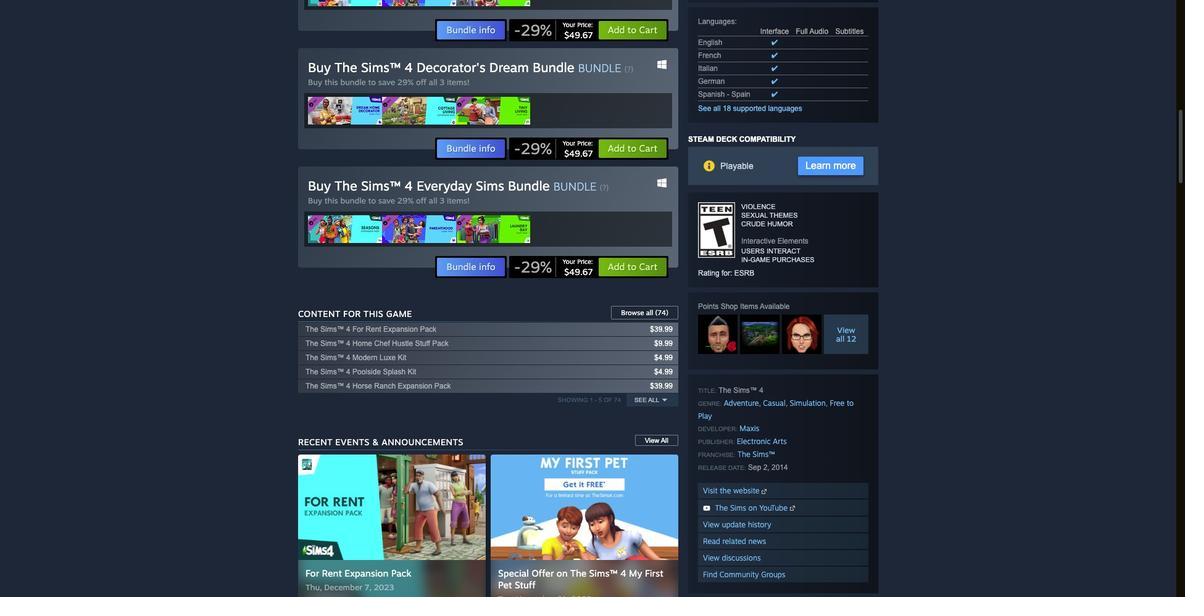 Task type: describe. For each thing, give the bounding box(es) containing it.
interact
[[767, 248, 801, 255]]

bundle for buy the sims™ 4 everyday sims bundle
[[554, 180, 597, 193]]

casual
[[763, 399, 786, 408]]

4 buy from the top
[[308, 196, 322, 206]]

the sims on youtube
[[715, 504, 788, 513]]

1 add from the top
[[608, 24, 625, 36]]

2 buy from the top
[[308, 77, 322, 87]]

languages
[[768, 104, 803, 113]]

casual link
[[763, 399, 786, 408]]

add to cart link for buy the sims™ 4 decorator's dream bundle
[[598, 139, 668, 159]]

your price: $49.67 for buy the sims™ 4 everyday sims bundle
[[563, 258, 593, 277]]

simulation link
[[790, 399, 826, 408]]

events
[[336, 437, 370, 448]]

(?) for buy the sims™ 4 everyday sims bundle
[[600, 183, 609, 193]]

5
[[599, 397, 602, 404]]

special offer on the sims™ 4 my first pet stuff link
[[491, 455, 679, 598]]

community
[[720, 571, 759, 580]]

arts
[[773, 437, 787, 446]]

recent events & announcements
[[298, 437, 464, 448]]

more
[[834, 161, 857, 171]]

read related news
[[703, 537, 766, 547]]

audio
[[810, 27, 829, 36]]

supported
[[733, 104, 766, 113]]

adventure , casual , simulation ,
[[724, 399, 830, 408]]

hustle
[[392, 340, 413, 348]]

theme i image
[[740, 315, 780, 348]]

read
[[703, 537, 721, 547]]

users
[[742, 248, 765, 255]]

content for this game
[[298, 309, 412, 319]]

all for see all 18 supported languages
[[714, 104, 721, 113]]

the
[[720, 487, 731, 496]]

1 horizontal spatial sims
[[730, 504, 747, 513]]

view discussions
[[703, 554, 761, 563]]

december
[[324, 583, 363, 593]]

your for buy the sims™ 4 everyday sims bundle
[[563, 258, 576, 266]]

1 add to cart from the top
[[608, 24, 658, 36]]

1 $49.67 from the top
[[565, 30, 593, 40]]

3 , from the left
[[826, 400, 828, 408]]

showing
[[558, 397, 588, 404]]

off for decorator's
[[416, 77, 427, 87]]

add to cart link for buy the sims™ 4 everyday sims bundle
[[598, 258, 668, 277]]

-29% for sims
[[514, 258, 552, 277]]

the inside special offer on the sims™ 4 my first pet stuff
[[571, 568, 587, 580]]

steam deck compatibility
[[689, 135, 796, 144]]

everyday
[[417, 178, 472, 194]]

1 bundle info from the top
[[447, 24, 496, 36]]

save for everyday
[[378, 196, 395, 206]]

0 vertical spatial for
[[343, 309, 361, 319]]

see for see all 18 supported languages
[[698, 104, 712, 113]]

your price: $49.67 for buy the sims™ 4 decorator's dream bundle
[[563, 140, 593, 159]]

sep
[[748, 464, 762, 472]]

spanish - spain
[[698, 90, 751, 99]]

adventure link
[[724, 399, 759, 408]]

learn
[[806, 161, 831, 171]]

languages :
[[698, 17, 737, 26]]

the inside title: the sims™ 4 genre:
[[719, 387, 732, 395]]

expansion for ranch
[[398, 382, 433, 391]]

ranch
[[374, 382, 396, 391]]

2,
[[764, 464, 770, 472]]

$4.99 for the sims™ 4 modern luxe kit
[[655, 354, 673, 362]]

play
[[698, 412, 712, 421]]

view for all
[[838, 325, 856, 335]]

view all 12
[[836, 325, 857, 344]]

adventure
[[724, 399, 759, 408]]

steam
[[689, 135, 714, 144]]

rating
[[698, 269, 720, 278]]

buy this bundle to save 29% off all 3 items! for decorator's
[[308, 77, 470, 87]]

this for buy the sims™ 4 decorator's dream bundle
[[325, 77, 338, 87]]

youtube
[[760, 504, 788, 513]]

italian
[[698, 64, 718, 73]]

1 add to cart link from the top
[[598, 20, 668, 40]]

free to play link
[[698, 399, 854, 421]]

view all
[[645, 437, 669, 445]]

title:
[[698, 388, 717, 395]]

1 vertical spatial for
[[353, 325, 364, 334]]

view for all
[[645, 437, 660, 445]]

chef
[[374, 340, 390, 348]]

find community groups link
[[698, 568, 869, 583]]

points
[[698, 303, 719, 311]]

find
[[703, 571, 718, 580]]

thu, december 7, 2023
[[306, 583, 394, 593]]

simulation
[[790, 399, 826, 408]]

1 price: from the top
[[577, 21, 593, 28]]

announcements
[[382, 437, 464, 448]]

4 left 'modern'
[[346, 354, 351, 362]]

available
[[760, 303, 790, 311]]

7,
[[365, 583, 372, 593]]

spain
[[732, 90, 751, 99]]

in-
[[742, 256, 751, 264]]

visit the website
[[703, 487, 762, 496]]

the inside the sims on youtube link
[[715, 504, 728, 513]]

your for buy the sims™ 4 decorator's dream bundle
[[563, 140, 576, 147]]

interactive
[[742, 237, 776, 246]]

info for sims
[[479, 261, 496, 273]]

purchases
[[773, 256, 815, 264]]

for:
[[722, 269, 733, 278]]

see for see all
[[635, 397, 647, 404]]

the sims™ 4 modern luxe kit
[[306, 354, 407, 362]]

$49.67 for buy the sims™ 4 decorator's dream bundle
[[565, 148, 593, 159]]

news
[[749, 537, 766, 547]]

buy this bundle to save 29% off all 3 items! for everyday
[[308, 196, 470, 206]]

for rent expansion pack
[[306, 568, 412, 580]]

visit
[[703, 487, 718, 496]]

french
[[698, 51, 721, 60]]

items! for everyday
[[447, 196, 470, 206]]

$49.67 for buy the sims™ 4 everyday sims bundle
[[565, 267, 593, 277]]

✔ for italian
[[772, 64, 778, 73]]

rating for: esrb
[[698, 269, 755, 278]]

full audio
[[796, 27, 829, 36]]

deck
[[717, 135, 738, 144]]

1 your from the top
[[563, 21, 576, 28]]

✔ for french
[[772, 51, 778, 60]]

add to cart for buy the sims™ 4 decorator's dream bundle
[[608, 143, 658, 154]]

bundle for buy the sims™ 4 decorator's dream bundle
[[578, 61, 621, 75]]

to inside free to play
[[847, 399, 854, 408]]

thu,
[[306, 583, 322, 593]]

pack right hustle
[[432, 340, 449, 348]]

the sims on youtube link
[[698, 500, 869, 516]]

:
[[735, 17, 737, 26]]

modern
[[353, 354, 378, 362]]

$39.99 for the sims™ 4 for rent expansion pack
[[650, 325, 673, 334]]

all for browse all (74)
[[646, 309, 654, 317]]

the inside developer: maxis publisher: electronic arts franchise: the sims™ release date: sep 2, 2014
[[738, 450, 751, 459]]

2014
[[772, 464, 788, 472]]

items
[[740, 303, 759, 311]]

interactive elements users interact in-game purchases
[[742, 237, 815, 264]]

the sims™ 4 horse ranch expansion pack
[[306, 382, 451, 391]]

bundle info for everyday
[[447, 261, 496, 273]]

0 horizontal spatial game
[[386, 309, 412, 319]]

showing 1 - 5 of 74
[[558, 397, 621, 404]]

spanish
[[698, 90, 725, 99]]

pack up the sims™ 4 home chef hustle stuff pack
[[420, 325, 437, 334]]

my
[[629, 568, 643, 580]]

themes
[[770, 212, 798, 219]]

bundle info link for everyday
[[437, 258, 506, 277]]

of
[[604, 397, 613, 404]]

bundle info for decorator's
[[447, 143, 496, 154]]

game inside interactive elements users interact in-game purchases
[[751, 256, 771, 264]]

off for everyday
[[416, 196, 427, 206]]

✔ for english
[[772, 38, 778, 47]]

elements
[[778, 237, 809, 246]]



Task type: locate. For each thing, give the bounding box(es) containing it.
(74)
[[656, 309, 669, 317]]

0 vertical spatial $49.67
[[565, 30, 593, 40]]

0 vertical spatial add
[[608, 24, 625, 36]]

content
[[298, 309, 341, 319]]

the sims™ 4 for rent expansion pack
[[306, 325, 437, 334]]

this for buy the sims™ 4 everyday sims bundle
[[325, 196, 338, 206]]

update
[[722, 521, 746, 530]]

0 vertical spatial bundle info
[[447, 24, 496, 36]]

0 vertical spatial bundle
[[340, 77, 366, 87]]

0 vertical spatial save
[[378, 77, 395, 87]]

on for the
[[557, 568, 568, 580]]

1 vertical spatial $39.99
[[650, 382, 673, 391]]

expansion up hustle
[[384, 325, 418, 334]]

$9.99
[[655, 340, 673, 348]]

esrb
[[735, 269, 755, 278]]

3 down everyday in the top of the page
[[440, 196, 445, 206]]

kit for the sims™ 4 modern luxe kit
[[398, 354, 407, 362]]

1 buy from the top
[[308, 59, 331, 75]]

subtitles
[[836, 27, 864, 36]]

0 horizontal spatial ,
[[759, 400, 761, 408]]

sims™ inside developer: maxis publisher: electronic arts franchise: the sims™ release date: sep 2, 2014
[[753, 450, 775, 459]]

cart
[[639, 24, 658, 36], [639, 143, 658, 154], [639, 261, 658, 273]]

0 horizontal spatial (?)
[[600, 183, 609, 193]]

view down see all
[[645, 437, 660, 445]]

2 buy this bundle to save 29% off all 3 items! from the top
[[308, 196, 470, 206]]

0 vertical spatial add to cart link
[[598, 20, 668, 40]]

2 save from the top
[[378, 196, 395, 206]]

1 3 from the top
[[440, 77, 445, 87]]

2 cart from the top
[[639, 143, 658, 154]]

0 vertical spatial add to cart
[[608, 24, 658, 36]]

view for discussions
[[703, 554, 720, 563]]

expansion for rent
[[384, 325, 418, 334]]

$39.99 up $9.99
[[650, 325, 673, 334]]

2 vertical spatial add to cart
[[608, 261, 658, 273]]

special offer on the sims™ 4 my first pet stuff
[[498, 568, 664, 592]]

1 your price: $49.67 from the top
[[563, 21, 593, 40]]

3 add to cart link from the top
[[598, 258, 668, 277]]

1
[[590, 397, 593, 404]]

game right this
[[386, 309, 412, 319]]

1 vertical spatial add
[[608, 143, 625, 154]]

3 info from the top
[[479, 261, 496, 273]]

0 vertical spatial off
[[416, 77, 427, 87]]

1 vertical spatial price:
[[577, 140, 593, 147]]

0 vertical spatial bundle
[[578, 61, 621, 75]]

add to cart for buy the sims™ 4 everyday sims bundle
[[608, 261, 658, 273]]

maxis
[[740, 424, 760, 434]]

0 vertical spatial your price: $49.67
[[563, 21, 593, 40]]

4 up casual
[[760, 387, 764, 395]]

items! for decorator's
[[447, 77, 470, 87]]

2 $49.67 from the top
[[565, 148, 593, 159]]

sims up view update history
[[730, 504, 747, 513]]

discussions
[[722, 554, 761, 563]]

1 horizontal spatial all
[[661, 437, 669, 445]]

date:
[[729, 465, 746, 472]]

view up read
[[703, 521, 720, 530]]

1 horizontal spatial see
[[698, 104, 712, 113]]

game down users
[[751, 256, 771, 264]]

sims™ inside title: the sims™ 4 genre:
[[734, 387, 758, 395]]

1 vertical spatial on
[[557, 568, 568, 580]]

1 vertical spatial bundle
[[554, 180, 597, 193]]

1 vertical spatial kit
[[408, 368, 416, 377]]

0 horizontal spatial on
[[557, 568, 568, 580]]

stuff
[[415, 340, 430, 348], [515, 580, 536, 592]]

1 vertical spatial expansion
[[398, 382, 433, 391]]

1 vertical spatial this
[[325, 196, 338, 206]]

items! down decorator's
[[447, 77, 470, 87]]

3 bundle info link from the top
[[437, 258, 506, 277]]

your price: $49.67
[[563, 21, 593, 40], [563, 140, 593, 159], [563, 258, 593, 277]]

all inside the view all link
[[661, 437, 669, 445]]

2 vertical spatial your price: $49.67
[[563, 258, 593, 277]]

bundle for buy the sims™ 4 decorator's dream bundle
[[340, 77, 366, 87]]

3 cart from the top
[[639, 261, 658, 273]]

2 add to cart from the top
[[608, 143, 658, 154]]

(?) inside buy the sims™ 4 decorator's dream bundle bundle (?)
[[625, 65, 634, 74]]

1 -29% from the top
[[514, 20, 552, 40]]

find community groups
[[703, 571, 786, 580]]

save
[[378, 77, 395, 87], [378, 196, 395, 206]]

:tsangryelizapancakes: image
[[782, 315, 822, 354]]

add for buy the sims™ 4 decorator's dream bundle
[[608, 143, 625, 154]]

all for see all
[[649, 397, 660, 404]]

0 vertical spatial $4.99
[[655, 354, 673, 362]]

0 vertical spatial 3
[[440, 77, 445, 87]]

2 vertical spatial info
[[479, 261, 496, 273]]

all left the "12"
[[836, 334, 845, 344]]

crude
[[742, 220, 766, 228]]

0 vertical spatial this
[[325, 77, 338, 87]]

view inside view all 12
[[838, 325, 856, 335]]

0 vertical spatial on
[[749, 504, 758, 513]]

view all link
[[635, 435, 679, 446]]

bundle for buy the sims™ 4 everyday sims bundle
[[340, 196, 366, 206]]

1 cart from the top
[[639, 24, 658, 36]]

sims
[[476, 178, 504, 194], [730, 504, 747, 513]]

2 vertical spatial bundle info
[[447, 261, 496, 273]]

visit the website link
[[698, 484, 869, 499]]

2 items! from the top
[[447, 196, 470, 206]]

languages
[[698, 17, 735, 26]]

pet
[[498, 580, 512, 592]]

browse all (74)
[[621, 309, 669, 317]]

0 vertical spatial see
[[698, 104, 712, 113]]

2 vertical spatial -29%
[[514, 258, 552, 277]]

1 vertical spatial 3
[[440, 196, 445, 206]]

$39.99 up see all
[[650, 382, 673, 391]]

2 vertical spatial add
[[608, 261, 625, 273]]

1 horizontal spatial rent
[[366, 325, 381, 334]]

2 info from the top
[[479, 143, 496, 154]]

0 vertical spatial your
[[563, 21, 576, 28]]

0 vertical spatial sims
[[476, 178, 504, 194]]

see down spanish at the top right of the page
[[698, 104, 712, 113]]

74
[[614, 397, 621, 404]]

cart for buy the sims™ 4 decorator's dream bundle
[[639, 143, 658, 154]]

pack right 'ranch'
[[435, 382, 451, 391]]

your
[[563, 21, 576, 28], [563, 140, 576, 147], [563, 258, 576, 266]]

bundle info link for decorator's
[[437, 139, 506, 159]]

cart for buy the sims™ 4 everyday sims bundle
[[639, 261, 658, 273]]

1 items! from the top
[[447, 77, 470, 87]]

1 info from the top
[[479, 24, 496, 36]]

3 price: from the top
[[577, 258, 593, 266]]

sexual
[[742, 212, 768, 219]]

2 , from the left
[[786, 400, 788, 408]]

2 $4.99 from the top
[[655, 368, 673, 377]]

1 horizontal spatial stuff
[[515, 580, 536, 592]]

-29% for dream
[[514, 139, 552, 158]]

3 your from the top
[[563, 258, 576, 266]]

0 vertical spatial expansion
[[384, 325, 418, 334]]

1 $39.99 from the top
[[650, 325, 673, 334]]

1 vertical spatial off
[[416, 196, 427, 206]]

on for youtube
[[749, 504, 758, 513]]

items! down buy the sims™ 4 everyday sims bundle bundle (?)
[[447, 196, 470, 206]]

expansion up 7,
[[345, 568, 389, 580]]

2 your from the top
[[563, 140, 576, 147]]

2 add from the top
[[608, 143, 625, 154]]

see right "74" on the right of page
[[635, 397, 647, 404]]

kit down hustle
[[398, 354, 407, 362]]

0 vertical spatial info
[[479, 24, 496, 36]]

0 horizontal spatial stuff
[[415, 340, 430, 348]]

groups
[[761, 571, 786, 580]]

2 3 from the top
[[440, 196, 445, 206]]

2 this from the top
[[325, 196, 338, 206]]

on inside special offer on the sims™ 4 my first pet stuff
[[557, 568, 568, 580]]

all left 18
[[714, 104, 721, 113]]

0 vertical spatial $39.99
[[650, 325, 673, 334]]

1 ✔ from the top
[[772, 38, 778, 47]]

2 bundle info link from the top
[[437, 139, 506, 159]]

items!
[[447, 77, 470, 87], [447, 196, 470, 206]]

view for update
[[703, 521, 720, 530]]

points shop items available
[[698, 303, 790, 311]]

2 bundle from the top
[[340, 196, 366, 206]]

0 horizontal spatial see
[[635, 397, 647, 404]]

18
[[723, 104, 731, 113]]

history
[[748, 521, 772, 530]]

1 horizontal spatial (?)
[[625, 65, 634, 74]]

4 ✔ from the top
[[772, 77, 778, 86]]

developer: maxis publisher: electronic arts franchise: the sims™ release date: sep 2, 2014
[[698, 424, 788, 472]]

for left this
[[343, 309, 361, 319]]

buy the sims™ 4 everyday sims bundle bundle (?)
[[308, 178, 609, 194]]

kit
[[398, 354, 407, 362], [408, 368, 416, 377]]

rent up the sims™ 4 home chef hustle stuff pack
[[366, 325, 381, 334]]

shop
[[721, 303, 738, 311]]

0 vertical spatial items!
[[447, 77, 470, 87]]

1 vertical spatial bundle
[[340, 196, 366, 206]]

$4.99 for the sims™ 4 poolside splash kit
[[655, 368, 673, 377]]

(?) for buy the sims™ 4 decorator's dream bundle
[[625, 65, 634, 74]]

recent
[[298, 437, 333, 448]]

0 vertical spatial buy this bundle to save 29% off all 3 items!
[[308, 77, 470, 87]]

1 this from the top
[[325, 77, 338, 87]]

kit right splash
[[408, 368, 416, 377]]

2 off from the top
[[416, 196, 427, 206]]

all inside view all 12
[[836, 334, 845, 344]]

expansion
[[384, 325, 418, 334], [398, 382, 433, 391], [345, 568, 389, 580]]

2 vertical spatial $49.67
[[565, 267, 593, 277]]

sims™ inside special offer on the sims™ 4 my first pet stuff
[[589, 568, 618, 580]]

0 vertical spatial all
[[649, 397, 660, 404]]

info for dream
[[479, 143, 496, 154]]

2 $39.99 from the top
[[650, 382, 673, 391]]

0 vertical spatial bundle info link
[[437, 20, 506, 40]]

rent
[[366, 325, 381, 334], [322, 568, 342, 580]]

rent up december
[[322, 568, 342, 580]]

1 vertical spatial sims
[[730, 504, 747, 513]]

2 vertical spatial add to cart link
[[598, 258, 668, 277]]

add to cart
[[608, 24, 658, 36], [608, 143, 658, 154], [608, 261, 658, 273]]

3 add to cart from the top
[[608, 261, 658, 273]]

the
[[335, 59, 357, 75], [335, 178, 357, 194], [306, 325, 318, 334], [306, 340, 318, 348], [306, 354, 318, 362], [306, 368, 318, 377], [306, 382, 318, 391], [719, 387, 732, 395], [738, 450, 751, 459], [715, 504, 728, 513], [571, 568, 587, 580]]

1 , from the left
[[759, 400, 761, 408]]

4 down the content for this game
[[346, 325, 351, 334]]

3 -29% from the top
[[514, 258, 552, 277]]

1 vertical spatial game
[[386, 309, 412, 319]]

view down read
[[703, 554, 720, 563]]

view update history
[[703, 521, 772, 530]]

genre:
[[698, 401, 722, 408]]

2 vertical spatial bundle info link
[[437, 258, 506, 277]]

home
[[353, 340, 372, 348]]

stuff inside special offer on the sims™ 4 my first pet stuff
[[515, 580, 536, 592]]

all left (74)
[[646, 309, 654, 317]]

$39.99
[[650, 325, 673, 334], [650, 382, 673, 391]]

2 vertical spatial expansion
[[345, 568, 389, 580]]

1 $4.99 from the top
[[655, 354, 673, 362]]

luxe
[[380, 354, 396, 362]]

0 horizontal spatial rent
[[322, 568, 342, 580]]

3 bundle info from the top
[[447, 261, 496, 273]]

0 vertical spatial cart
[[639, 24, 658, 36]]

pack
[[420, 325, 437, 334], [432, 340, 449, 348], [435, 382, 451, 391], [391, 568, 412, 580]]

2 vertical spatial for
[[306, 568, 319, 580]]

1 vertical spatial your price: $49.67
[[563, 140, 593, 159]]

1 vertical spatial see
[[635, 397, 647, 404]]

3
[[440, 77, 445, 87], [440, 196, 445, 206]]

3 for everyday
[[440, 196, 445, 206]]

1 vertical spatial items!
[[447, 196, 470, 206]]

3 down decorator's
[[440, 77, 445, 87]]

0 vertical spatial (?)
[[625, 65, 634, 74]]

1 vertical spatial bundle info link
[[437, 139, 506, 159]]

2 add to cart link from the top
[[598, 139, 668, 159]]

stuff right hustle
[[415, 340, 430, 348]]

✔ for spanish - spain
[[772, 90, 778, 99]]

all left "publisher:" on the right bottom of the page
[[661, 437, 669, 445]]

0 vertical spatial game
[[751, 256, 771, 264]]

&
[[372, 437, 379, 448]]

see all 18 supported languages
[[698, 104, 803, 113]]

for up home
[[353, 325, 364, 334]]

full
[[796, 27, 808, 36]]

off
[[416, 77, 427, 87], [416, 196, 427, 206]]

info
[[479, 24, 496, 36], [479, 143, 496, 154], [479, 261, 496, 273]]

0 horizontal spatial kit
[[398, 354, 407, 362]]

2 vertical spatial price:
[[577, 258, 593, 266]]

1 bundle info link from the top
[[437, 20, 506, 40]]

pack up 2023
[[391, 568, 412, 580]]

electronic
[[737, 437, 771, 446]]

bundle inside buy the sims™ 4 everyday sims bundle bundle (?)
[[554, 180, 597, 193]]

$39.99 for the sims™ 4 horse ranch expansion pack
[[650, 382, 673, 391]]

view
[[838, 325, 856, 335], [645, 437, 660, 445], [703, 521, 720, 530], [703, 554, 720, 563]]

4 inside special offer on the sims™ 4 my first pet stuff
[[621, 568, 627, 580]]

save for decorator's
[[378, 77, 395, 87]]

1 vertical spatial stuff
[[515, 580, 536, 592]]

2 price: from the top
[[577, 140, 593, 147]]

price: for buy the sims™ 4 decorator's dream bundle
[[577, 140, 593, 147]]

0 vertical spatial stuff
[[415, 340, 430, 348]]

add for buy the sims™ 4 everyday sims bundle
[[608, 261, 625, 273]]

2 vertical spatial your
[[563, 258, 576, 266]]

0 vertical spatial price:
[[577, 21, 593, 28]]

1 vertical spatial your
[[563, 140, 576, 147]]

kit for the sims™ 4 poolside splash kit
[[408, 368, 416, 377]]

off down decorator's
[[416, 77, 427, 87]]

$49.67
[[565, 30, 593, 40], [565, 148, 593, 159], [565, 267, 593, 277]]

view discussions link
[[698, 551, 869, 566]]

on right offer
[[557, 568, 568, 580]]

learn more
[[806, 161, 857, 171]]

buy this bundle to save 29% off all 3 items!
[[308, 77, 470, 87], [308, 196, 470, 206]]

learn more link
[[799, 157, 864, 175]]

✔ for german
[[772, 77, 778, 86]]

3 your price: $49.67 from the top
[[563, 258, 593, 277]]

2 ✔ from the top
[[772, 51, 778, 60]]

all for view all 12
[[836, 334, 845, 344]]

1 vertical spatial $49.67
[[565, 148, 593, 159]]

4 left home
[[346, 340, 351, 348]]

bundle
[[340, 77, 366, 87], [340, 196, 366, 206]]

price: for buy the sims™ 4 everyday sims bundle
[[577, 258, 593, 266]]

1 vertical spatial rent
[[322, 568, 342, 580]]

0 vertical spatial rent
[[366, 325, 381, 334]]

the sims™ 4 poolside splash kit
[[306, 368, 416, 377]]

bundle inside buy the sims™ 4 decorator's dream bundle bundle (?)
[[578, 61, 621, 75]]

for up thu,
[[306, 568, 319, 580]]

1 vertical spatial cart
[[639, 143, 658, 154]]

1 vertical spatial bundle info
[[447, 143, 496, 154]]

2 your price: $49.67 from the top
[[563, 140, 593, 159]]

stuff right pet
[[515, 580, 536, 592]]

2 -29% from the top
[[514, 139, 552, 158]]

this
[[364, 309, 384, 319]]

1 vertical spatial $4.99
[[655, 368, 673, 377]]

4 down the sims™ 4 modern luxe kit
[[346, 368, 351, 377]]

splash
[[383, 368, 406, 377]]

3 add from the top
[[608, 261, 625, 273]]

3 ✔ from the top
[[772, 64, 778, 73]]

see all 18 supported languages link
[[698, 104, 803, 113]]

on up history
[[749, 504, 758, 513]]

4 left everyday in the top of the page
[[405, 178, 413, 194]]

0 horizontal spatial all
[[649, 397, 660, 404]]

:tsflirtydonlothario: image
[[698, 315, 738, 354]]

1 horizontal spatial ,
[[786, 400, 788, 408]]

expansion down splash
[[398, 382, 433, 391]]

(?) inside buy the sims™ 4 everyday sims bundle bundle (?)
[[600, 183, 609, 193]]

view right :tsangryelizapancakes: image
[[838, 325, 856, 335]]

3 $49.67 from the top
[[565, 267, 593, 277]]

2 bundle info from the top
[[447, 143, 496, 154]]

1 horizontal spatial game
[[751, 256, 771, 264]]

1 vertical spatial -29%
[[514, 139, 552, 158]]

violence sexual themes crude humor
[[742, 203, 798, 228]]

all right "74" on the right of page
[[649, 397, 660, 404]]

0 vertical spatial kit
[[398, 354, 407, 362]]

first
[[645, 568, 664, 580]]

all down decorator's
[[429, 77, 437, 87]]

interface
[[761, 27, 789, 36]]

off down everyday in the top of the page
[[416, 196, 427, 206]]

1 off from the top
[[416, 77, 427, 87]]

1 vertical spatial buy this bundle to save 29% off all 3 items!
[[308, 196, 470, 206]]

1 vertical spatial add to cart
[[608, 143, 658, 154]]

free to play
[[698, 399, 854, 421]]

1 vertical spatial (?)
[[600, 183, 609, 193]]

1 vertical spatial all
[[661, 437, 669, 445]]

2 horizontal spatial ,
[[826, 400, 828, 408]]

all down everyday in the top of the page
[[429, 196, 437, 206]]

1 horizontal spatial kit
[[408, 368, 416, 377]]

1 save from the top
[[378, 77, 395, 87]]

3 for decorator's
[[440, 77, 445, 87]]

1 vertical spatial info
[[479, 143, 496, 154]]

4 inside title: the sims™ 4 genre:
[[760, 387, 764, 395]]

bundle info
[[447, 24, 496, 36], [447, 143, 496, 154], [447, 261, 496, 273]]

0 horizontal spatial sims
[[476, 178, 504, 194]]

1 bundle from the top
[[340, 77, 366, 87]]

sims right everyday in the top of the page
[[476, 178, 504, 194]]

2 vertical spatial cart
[[639, 261, 658, 273]]

4 left decorator's
[[405, 59, 413, 75]]

4
[[405, 59, 413, 75], [405, 178, 413, 194], [346, 325, 351, 334], [346, 340, 351, 348], [346, 354, 351, 362], [346, 368, 351, 377], [346, 382, 351, 391], [760, 387, 764, 395], [621, 568, 627, 580]]

5 ✔ from the top
[[772, 90, 778, 99]]

all for view all
[[661, 437, 669, 445]]

1 vertical spatial add to cart link
[[598, 139, 668, 159]]

publisher:
[[698, 439, 735, 446]]

0 vertical spatial -29%
[[514, 20, 552, 40]]

1 vertical spatial save
[[378, 196, 395, 206]]

4 left my
[[621, 568, 627, 580]]

see all
[[635, 397, 660, 404]]

1 buy this bundle to save 29% off all 3 items! from the top
[[308, 77, 470, 87]]

decorator's
[[417, 59, 486, 75]]

$4.99
[[655, 354, 673, 362], [655, 368, 673, 377]]

4 left horse
[[346, 382, 351, 391]]

3 buy from the top
[[308, 178, 331, 194]]



Task type: vqa. For each thing, say whether or not it's contained in the screenshot.
the bottommost "▲"
no



